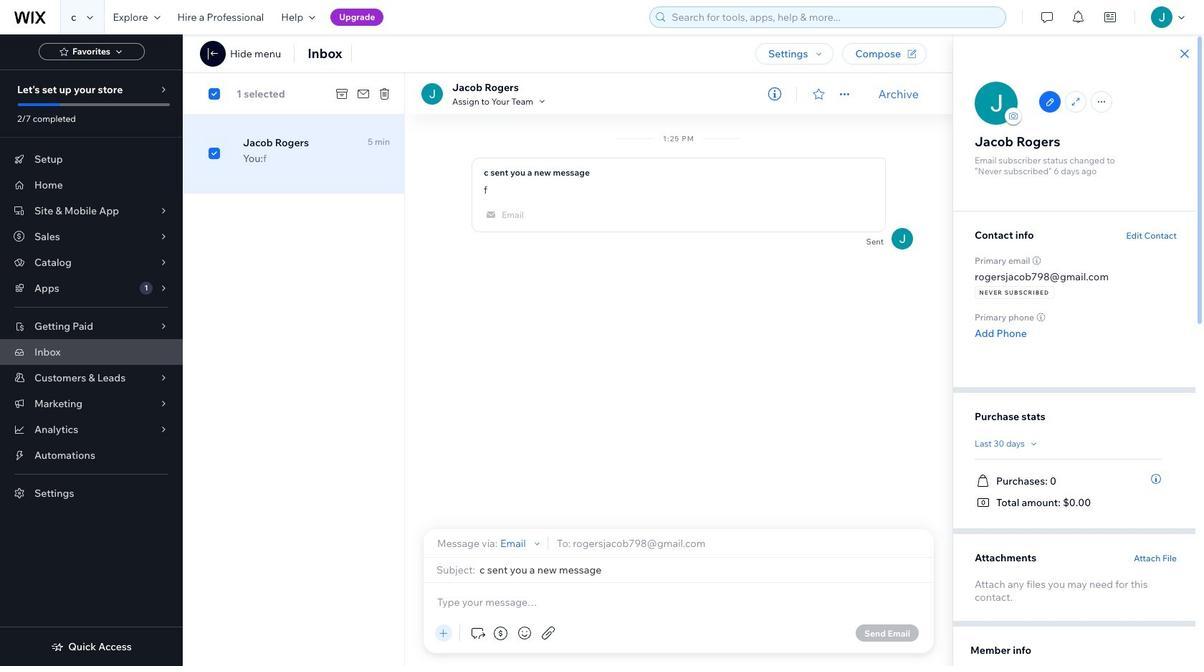 Task type: vqa. For each thing, say whether or not it's contained in the screenshot.
"new contacts who recently subscribed to your mailing list"
no



Task type: locate. For each thing, give the bounding box(es) containing it.
None field
[[480, 564, 923, 577]]

emojis image
[[516, 625, 534, 642]]

0 vertical spatial jacob rogers image
[[975, 82, 1018, 125]]

1 vertical spatial jacob rogers image
[[892, 228, 914, 250]]

1 horizontal spatial jacob rogers image
[[975, 82, 1018, 125]]

Search for tools, apps, help & more... field
[[668, 7, 1002, 27]]

jacob rogers image inside chat messages log
[[892, 228, 914, 250]]

sidebar element
[[0, 34, 183, 666]]

0 horizontal spatial jacob rogers image
[[892, 228, 914, 250]]

None checkbox
[[191, 85, 233, 102], [209, 145, 220, 162], [191, 85, 233, 102], [209, 145, 220, 162]]

jacob rogers image
[[975, 82, 1018, 125], [892, 228, 914, 250]]

chat messages log
[[405, 114, 953, 529]]

jacob rogers image
[[422, 83, 443, 104]]



Task type: describe. For each thing, give the bounding box(es) containing it.
files image
[[540, 625, 557, 642]]

Type your message. Hit enter to submit. text field
[[435, 595, 923, 610]]



